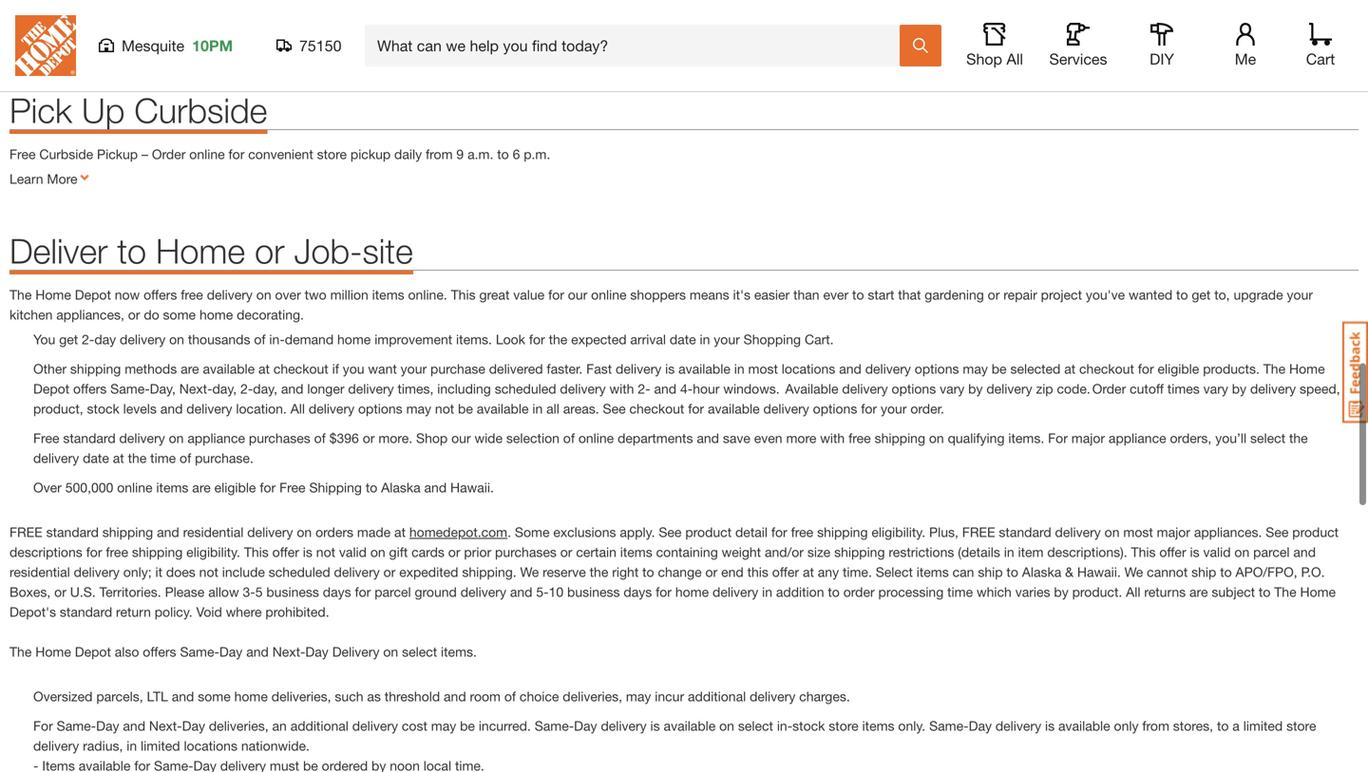Task type: vqa. For each thing, say whether or not it's contained in the screenshot.
back arrow icon
no



Task type: locate. For each thing, give the bounding box(es) containing it.
may left incur
[[626, 689, 651, 704]]

2 vertical spatial offers
[[143, 644, 176, 660]]

depot's
[[10, 604, 56, 620]]

0 vertical spatial select
[[1251, 430, 1286, 446]]

1 vertical spatial learn more link
[[10, 171, 95, 187]]

day
[[219, 644, 243, 660], [305, 644, 329, 660], [96, 718, 119, 734], [182, 718, 205, 734], [574, 718, 597, 734], [969, 718, 992, 734]]

0 vertical spatial in-
[[269, 331, 285, 347]]

scheduled
[[495, 381, 556, 397], [269, 564, 330, 580]]

1 horizontal spatial business
[[567, 584, 620, 600]]

shipping
[[70, 361, 121, 377], [875, 430, 926, 446], [102, 524, 153, 540], [817, 524, 868, 540], [132, 544, 183, 560], [834, 544, 885, 560]]

home inside . some exclusions apply. see product detail for free shipping eligibility. plus, free standard delivery on most major appliances. see product descriptions for free shipping eligibility. this offer is not valid on gift cards or prior purchases or certain items containing weight and/or size shipping restrictions (details in item descriptions). this offer is valid on parcel and residential delivery only; it does not include scheduled delivery or expedited shipping. we reserve the right to change or end this offer at any time. select items can ship to alaska & hawaii. we cannot ship to apo/fpo, p.o. boxes, or u.s. territories. please allow 3-5 business days for parcel ground delivery and 5-10 business days for home delivery in addition to order processing time which varies by product. all returns are subject to the home depot's standard return policy. void where prohibited.
[[675, 584, 709, 600]]

1 vertical spatial hawaii.
[[1077, 564, 1121, 580]]

day right only.
[[969, 718, 992, 734]]

1 horizontal spatial major
[[1157, 524, 1191, 540]]

of
[[254, 331, 266, 347], [314, 430, 326, 446], [563, 430, 575, 446], [180, 450, 191, 466], [504, 689, 516, 704]]

0 horizontal spatial for
[[33, 718, 53, 734]]

1 horizontal spatial deliveries,
[[272, 689, 331, 704]]

items.
[[456, 331, 492, 347], [1009, 430, 1045, 446], [441, 644, 477, 660]]

be inside *subject to availability. minimum purchase requirements may apply; see cart for delivery options. due to current events and high volume, orders may be delayed. learn more
[[954, 6, 970, 21]]

standard inside free standard delivery on appliance purchases of $396 or more. shop our wide selection of online departments and save even more with free shipping on qualifying items. for major appliance orders, you'll select the delivery date at the time of purchase.
[[63, 430, 116, 446]]

.
[[508, 524, 511, 540]]

faster.
[[547, 361, 583, 377]]

policy.
[[155, 604, 193, 620]]

is inside other shipping methods are available at checkout if you want your purchase delivered faster. fast delivery is available in most locations and delivery options may be selected at checkout for eligible products. the home depot offers same-day, next-day, 2-day, and longer delivery times, including scheduled delivery with 2- and 4-hour windows.  available delivery options vary by delivery zip code. order cutoff times vary by delivery speed, product, stock levels and delivery location. all delivery options may not be available in all areas. see checkout for available delivery options for your order.
[[665, 361, 675, 377]]

1 vertical spatial scheduled
[[269, 564, 330, 580]]

days up prohibited.
[[323, 584, 351, 600]]

your up times,
[[401, 361, 427, 377]]

learn down pick
[[10, 171, 43, 187]]

or left do
[[128, 307, 140, 322]]

valid down appliances.
[[1203, 544, 1231, 560]]

vary down products.
[[1204, 381, 1229, 397]]

0 vertical spatial depot
[[75, 287, 111, 302]]

you'll
[[1216, 430, 1247, 446]]

0 vertical spatial additional
[[688, 689, 746, 704]]

your left order.
[[881, 401, 907, 417]]

1 horizontal spatial offer
[[772, 564, 799, 580]]

purchase inside other shipping methods are available at checkout if you want your purchase delivered faster. fast delivery is available in most locations and delivery options may be selected at checkout for eligible products. the home depot offers same-day, next-day, 2-day, and longer delivery times, including scheduled delivery with 2- and 4-hour windows.  available delivery options vary by delivery zip code. order cutoff times vary by delivery speed, product, stock levels and delivery location. all delivery options may not be available in all areas. see checkout for available delivery options for your order.
[[430, 361, 485, 377]]

not down shipping
[[316, 544, 335, 560]]

next- inside for same-day and next-day deliveries, an additional delivery cost may be incurred. same-day delivery is available on select in-stock store items only. same-day delivery is available only from stores, to a limited store delivery radius, in limited locations nationwide.
[[149, 718, 182, 734]]

purchase up 10pm
[[220, 6, 279, 21]]

are right methods
[[181, 361, 199, 377]]

incurred.
[[479, 718, 531, 734]]

1 learn more link from the top
[[10, 30, 95, 46]]

for inside free standard delivery on appliance purchases of $396 or more. shop our wide selection of online departments and save even more with free shipping on qualifying items. for major appliance orders, you'll select the delivery date at the time of purchase.
[[1048, 430, 1068, 446]]

2 appliance from the left
[[1109, 430, 1167, 446]]

stock down charges. in the bottom right of the page
[[793, 718, 825, 734]]

0 horizontal spatial all
[[291, 401, 305, 417]]

1 horizontal spatial checkout
[[630, 401, 685, 417]]

day,
[[212, 381, 237, 397], [253, 381, 277, 397]]

more inside *subject to availability. minimum purchase requirements may apply; see cart for delivery options. due to current events and high volume, orders may be delayed. learn more
[[47, 30, 78, 46]]

may down times,
[[406, 401, 431, 417]]

for inside the home depot now offers free delivery on over two million items online. this great value for our online shoppers means it's easier than ever to start that gardening or repair project you've wanted to get to, upgrade your kitchen appliances, or do some home decorating.­­­
[[548, 287, 564, 302]]

0 vertical spatial are
[[181, 361, 199, 377]]

areas.
[[563, 401, 599, 417]]

1 horizontal spatial with
[[820, 430, 845, 446]]

the inside . some exclusions apply. see product detail for free shipping eligibility. plus, free standard delivery on most major appliances. see product descriptions for free shipping eligibility. this offer is not valid on gift cards or prior purchases or certain items containing weight and/or size shipping restrictions (details in item descriptions). this offer is valid on parcel and residential delivery only; it does not include scheduled delivery or expedited shipping. we reserve the right to change or end this offer at any time. select items can ship to alaska & hawaii. we cannot ship to apo/fpo, p.o. boxes, or u.s. territories. please allow 3-5 business days for parcel ground delivery and 5-10 business days for home delivery in addition to order processing time which varies by product. all returns are subject to the home depot's standard return policy. void where prohibited.
[[590, 564, 608, 580]]

0 vertical spatial purchases
[[249, 430, 310, 446]]

(details
[[958, 544, 1000, 560]]

2 vertical spatial depot
[[75, 644, 111, 660]]

­free
[[10, 524, 43, 540]]

free inside free curbside pickup – order online for convenient store pickup daily from 9 a.m. to 6 p.m. learn more
[[10, 146, 36, 162]]

day
[[94, 331, 116, 347]]

convenient
[[248, 146, 313, 162]]

apo/fpo,
[[1236, 564, 1298, 580]]

1 vertical spatial eligible
[[214, 480, 256, 495]]

this left great
[[451, 287, 476, 302]]

0 vertical spatial eligible
[[1158, 361, 1200, 377]]

cutoff
[[1130, 381, 1164, 397]]

2 we from the left
[[1125, 564, 1143, 580]]

store inside free curbside pickup – order online for convenient store pickup daily from 9 a.m. to 6 p.m. learn more
[[317, 146, 347, 162]]

home up thousands in the top left of the page
[[200, 307, 233, 322]]

1 vertical spatial curbside
[[39, 146, 93, 162]]

with inside free standard delivery on appliance purchases of $396 or more. shop our wide selection of online departments and save even more with free shipping on qualifying items. for major appliance orders, you'll select the delivery date at the time of purchase.
[[820, 430, 845, 446]]

time inside . some exclusions apply. see product detail for free shipping eligibility. plus, free standard delivery on most major appliances. see product descriptions for free shipping eligibility. this offer is not valid on gift cards or prior purchases or certain items containing weight and/or size shipping restrictions (details in item descriptions). this offer is valid on parcel and residential delivery only; it does not include scheduled delivery or expedited shipping. we reserve the right to change or end this offer at any time. select items can ship to alaska & hawaii. we cannot ship to apo/fpo, p.o. boxes, or u.s. territories. please allow 3-5 business days for parcel ground delivery and 5-10 business days for home delivery in addition to order processing time which varies by product. all returns are subject to the home depot's standard return policy. void where prohibited.
[[948, 584, 973, 600]]

diy
[[1150, 50, 1174, 68]]

homedepot.com link
[[409, 524, 508, 540]]

standard down "product,"
[[63, 430, 116, 446]]

1 days from the left
[[323, 584, 351, 600]]

time down the levels
[[150, 450, 176, 466]]

1 horizontal spatial time
[[948, 584, 973, 600]]

product up p.o.
[[1293, 524, 1339, 540]]

1 vertical spatial offers
[[73, 381, 107, 397]]

ltl
[[147, 689, 168, 704]]

0 vertical spatial scheduled
[[495, 381, 556, 397]]

1 horizontal spatial additional
[[688, 689, 746, 704]]

1 product from the left
[[685, 524, 732, 540]]

is
[[665, 361, 675, 377], [303, 544, 313, 560], [1190, 544, 1200, 560], [650, 718, 660, 734], [1045, 718, 1055, 734]]

1 horizontal spatial eligible
[[1158, 361, 1200, 377]]

offer up cannot
[[1160, 544, 1186, 560]]

residential inside . some exclusions apply. see product detail for free shipping eligibility. plus, free standard delivery on most major appliances. see product descriptions for free shipping eligibility. this offer is not valid on gift cards or prior purchases or certain items containing weight and/or size shipping restrictions (details in item descriptions). this offer is valid on parcel and residential delivery only; it does not include scheduled delivery or expedited shipping. we reserve the right to change or end this offer at any time. select items can ship to alaska & hawaii. we cannot ship to apo/fpo, p.o. boxes, or u.s. territories. please allow 3-5 business days for parcel ground delivery and 5-10 business days for home delivery in addition to order processing time which varies by product. all returns are subject to the home depot's standard return policy. void where prohibited.
[[10, 564, 70, 580]]

it
[[155, 564, 163, 580]]

0 horizontal spatial parcel
[[375, 584, 411, 600]]

only
[[1114, 718, 1139, 734]]

to right shipping
[[366, 480, 378, 495]]

high
[[795, 6, 822, 21]]

is down arrival
[[665, 361, 675, 377]]

learn
[[10, 30, 43, 46], [10, 171, 43, 187]]

improvement
[[375, 331, 452, 347]]

the home depot logo image
[[15, 15, 76, 76]]

for inside for same-day and next-day deliveries, an additional delivery cost may be incurred. same-day delivery is available on select in-stock store items only. same-day delivery is available only from stores, to a limited store delivery radius, in limited locations nationwide.
[[33, 718, 53, 734]]

stock inside for same-day and next-day deliveries, an additional delivery cost may be incurred. same-day delivery is available on select in-stock store items only. same-day delivery is available only from stores, to a limited store delivery radius, in limited locations nationwide.
[[793, 718, 825, 734]]

prior
[[464, 544, 491, 560]]

business down reserve
[[567, 584, 620, 600]]

1 horizontal spatial for
[[1048, 430, 1068, 446]]

0 horizontal spatial business
[[266, 584, 319, 600]]

1 horizontal spatial alaska
[[1022, 564, 1062, 580]]

shop inside shop all button
[[966, 50, 1003, 68]]

0 horizontal spatial shop
[[416, 430, 448, 446]]

repair
[[1004, 287, 1037, 302]]

all right location.
[[291, 401, 305, 417]]

1 horizontal spatial store
[[829, 718, 859, 734]]

see inside other shipping methods are available at checkout if you want your purchase delivered faster. fast delivery is available in most locations and delivery options may be selected at checkout for eligible products. the home depot offers same-day, next-day, 2-day, and longer delivery times, including scheduled delivery with 2- and 4-hour windows.  available delivery options vary by delivery zip code. order cutoff times vary by delivery speed, product, stock levels and delivery location. all delivery options may not be available in all areas. see checkout for available delivery options for your order.
[[603, 401, 626, 417]]

alaska down more.
[[381, 480, 421, 495]]

purchases inside . some exclusions apply. see product detail for free shipping eligibility. plus, free standard delivery on most major appliances. see product descriptions for free shipping eligibility. this offer is not valid on gift cards or prior purchases or certain items containing weight and/or size shipping restrictions (details in item descriptions). this offer is valid on parcel and residential delivery only; it does not include scheduled delivery or expedited shipping. we reserve the right to change or end this offer at any time. select items can ship to alaska & hawaii. we cannot ship to apo/fpo, p.o. boxes, or u.s. territories. please allow 3-5 business days for parcel ground delivery and 5-10 business days for home delivery in addition to order processing time which varies by product. all returns are subject to the home depot's standard return policy. void where prohibited.
[[495, 544, 557, 560]]

0 vertical spatial most
[[748, 361, 778, 377]]

1 horizontal spatial locations
[[782, 361, 836, 377]]

2 vertical spatial all
[[1126, 584, 1141, 600]]

are inside . some exclusions apply. see product detail for free shipping eligibility. plus, free standard delivery on most major appliances. see product descriptions for free shipping eligibility. this offer is not valid on gift cards or prior purchases or certain items containing weight and/or size shipping restrictions (details in item descriptions). this offer is valid on parcel and residential delivery only; it does not include scheduled delivery or expedited shipping. we reserve the right to change or end this offer at any time. select items can ship to alaska & hawaii. we cannot ship to apo/fpo, p.o. boxes, or u.s. territories. please allow 3-5 business days for parcel ground delivery and 5-10 business days for home delivery in addition to order processing time which varies by product. all returns are subject to the home depot's standard return policy. void where prohibited.
[[1190, 584, 1208, 600]]

free inside free standard delivery on appliance purchases of $396 or more. shop our wide selection of online departments and save even more with free shipping on qualifying items. for major appliance orders, you'll select the delivery date at the time of purchase.
[[33, 430, 59, 446]]

depot down other
[[33, 381, 69, 397]]

items down restrictions
[[917, 564, 949, 580]]

curbside down pick
[[39, 146, 93, 162]]

qualifying
[[948, 430, 1005, 446]]

0 horizontal spatial appliance
[[188, 430, 245, 446]]

now
[[115, 287, 140, 302]]

on inside the home depot now offers free delivery on over two million items online. this great value for our online shoppers means it's easier than ever to start that gardening or repair project you've wanted to get to, upgrade your kitchen appliances, or do some home decorating.­­­
[[256, 287, 271, 302]]

2 horizontal spatial offer
[[1160, 544, 1186, 560]]

the right products.
[[1264, 361, 1286, 377]]

free curbside pickup – order online for convenient store pickup daily from 9 a.m. to 6 p.m. learn more
[[10, 146, 550, 187]]

online right order
[[189, 146, 225, 162]]

0 vertical spatial some
[[163, 307, 196, 322]]

orders inside *subject to availability. minimum purchase requirements may apply; see cart for delivery options. due to current events and high volume, orders may be delayed. learn more
[[879, 6, 920, 21]]

on inside for same-day and next-day deliveries, an additional delivery cost may be incurred. same-day delivery is available on select in-stock store items only. same-day delivery is available only from stores, to a limited store delivery radius, in limited locations nationwide.
[[719, 718, 735, 734]]

and left save
[[697, 430, 719, 446]]

1 horizontal spatial get
[[1192, 287, 1211, 302]]

1 horizontal spatial days
[[624, 584, 652, 600]]

and
[[767, 6, 791, 21], [839, 361, 862, 377], [281, 381, 304, 397], [654, 381, 677, 397], [160, 401, 183, 417], [697, 430, 719, 446], [424, 480, 447, 495], [157, 524, 179, 540], [1294, 544, 1316, 560], [510, 584, 533, 600], [246, 644, 269, 660], [172, 689, 194, 704], [444, 689, 466, 704], [123, 718, 145, 734]]

locations down cart.
[[782, 361, 836, 377]]

get inside the home depot now offers free delivery on over two million items online. this great value for our online shoppers means it's easier than ever to start that gardening or repair project you've wanted to get to, upgrade your kitchen appliances, or do some home decorating.­­­
[[1192, 287, 1211, 302]]

1 more from the top
[[47, 30, 78, 46]]

learn inside *subject to availability. minimum purchase requirements may apply; see cart for delivery options. due to current events and high volume, orders may be delayed. learn more
[[10, 30, 43, 46]]

online inside free standard delivery on appliance purchases of $396 or more. shop our wide selection of online departments and save even more with free shipping on qualifying items. for major appliance orders, you'll select the delivery date at the time of purchase.
[[579, 430, 614, 446]]

to up now
[[117, 230, 146, 271]]

in left all
[[532, 401, 543, 417]]

checkout up code. order
[[1080, 361, 1134, 377]]

learn more link down *subject
[[10, 30, 95, 46]]

2 day, from the left
[[253, 381, 277, 397]]

are inside other shipping methods are available at checkout if you want your purchase delivered faster. fast delivery is available in most locations and delivery options may be selected at checkout for eligible products. the home depot offers same-day, next-day, 2-day, and longer delivery times, including scheduled delivery with 2- and 4-hour windows.  available delivery options vary by delivery zip code. order cutoff times vary by delivery speed, product, stock levels and delivery location. all delivery options may not be available in all areas. see checkout for available delivery options for your order.
[[181, 361, 199, 377]]

hawaii. up homedepot.com
[[450, 480, 494, 495]]

offers right also
[[143, 644, 176, 660]]

1 vertical spatial in-
[[777, 718, 793, 734]]

date right arrival
[[670, 331, 696, 347]]

also
[[115, 644, 139, 660]]

deliveries, for delivery
[[209, 718, 269, 734]]

–
[[142, 146, 148, 162]]

subject
[[1212, 584, 1255, 600]]

you get 2-day delivery on thousands of in-demand home improvement items. look for the expected arrival date in your shopping cart.
[[33, 331, 834, 347]]

0 horizontal spatial in-
[[269, 331, 285, 347]]

0 horizontal spatial with
[[610, 381, 634, 397]]

all down delayed.
[[1007, 50, 1023, 68]]

online.
[[408, 287, 447, 302]]

same- up the levels
[[110, 381, 150, 397]]

scheduled down delivered
[[495, 381, 556, 397]]

to right wanted
[[1176, 287, 1188, 302]]

0 vertical spatial our
[[568, 287, 588, 302]]

all left returns
[[1126, 584, 1141, 600]]

home down the home depot also offers same-day and next-day delivery on select items.
[[234, 689, 268, 704]]

1 vertical spatial parcel
[[375, 584, 411, 600]]

same- inside other shipping methods are available at checkout if you want your purchase delivered faster. fast delivery is available in most locations and delivery options may be selected at checkout for eligible products. the home depot offers same-day, next-day, 2-day, and longer delivery times, including scheduled delivery with 2- and 4-hour windows.  available delivery options vary by delivery zip code. order cutoff times vary by delivery speed, product, stock levels and delivery location. all delivery options may not be available in all areas. see checkout for available delivery options for your order.
[[110, 381, 150, 397]]

may right cost
[[431, 718, 456, 734]]

next- right day,
[[179, 381, 212, 397]]

for left convenient
[[229, 146, 245, 162]]

0 vertical spatial next-
[[179, 381, 212, 397]]

1 valid from the left
[[339, 544, 367, 560]]

appliance up purchase. on the bottom left of the page
[[188, 430, 245, 446]]

time
[[150, 450, 176, 466], [948, 584, 973, 600]]

is left only
[[1045, 718, 1055, 734]]

be left delayed.
[[954, 6, 970, 21]]

1 vertical spatial for
[[33, 718, 53, 734]]

1 vertical spatial time
[[948, 584, 973, 600]]

2 more from the top
[[47, 171, 78, 187]]

purchase up including
[[430, 361, 485, 377]]

size
[[808, 544, 831, 560]]

the inside other shipping methods are available at checkout if you want your purchase delivered faster. fast delivery is available in most locations and delivery options may be selected at checkout for eligible products. the home depot offers same-day, next-day, 2-day, and longer delivery times, including scheduled delivery with 2- and 4-hour windows.  available delivery options vary by delivery zip code. order cutoff times vary by delivery speed, product, stock levels and delivery location. all delivery options may not be available in all areas. see checkout for available delivery options for your order.
[[1264, 361, 1286, 377]]

the home depot now offers free delivery on over two million items online. this great value for our online shoppers means it's easier than ever to start that gardening or repair project you've wanted to get to, upgrade your kitchen appliances, or do some home decorating.­­­
[[10, 287, 1313, 322]]

not
[[435, 401, 454, 417], [316, 544, 335, 560], [199, 564, 218, 580]]

and left 4-
[[654, 381, 677, 397]]

purchase.
[[195, 450, 254, 466]]

2 vertical spatial select
[[738, 718, 773, 734]]

­free standard shipping and residential delivery on orders made at homedepot.com
[[10, 524, 508, 540]]

depot inside the home depot now offers free delivery on over two million items online. this great value for our online shoppers means it's easier than ever to start that gardening or repair project you've wanted to get to, upgrade your kitchen appliances, or do some home decorating.­­­
[[75, 287, 111, 302]]

store
[[317, 146, 347, 162], [829, 718, 859, 734], [1287, 718, 1317, 734]]

deliver to home or job-site
[[10, 230, 413, 271]]

0 horizontal spatial valid
[[339, 544, 367, 560]]

online
[[189, 146, 225, 162], [591, 287, 627, 302], [579, 430, 614, 446], [117, 480, 153, 495]]

in-
[[269, 331, 285, 347], [777, 718, 793, 734]]

1 horizontal spatial purchase
[[430, 361, 485, 377]]

store down charges. in the bottom right of the page
[[829, 718, 859, 734]]

4-
[[680, 381, 693, 397]]

change
[[658, 564, 702, 580]]

apply;
[[401, 6, 439, 21]]

to inside for same-day and next-day deliveries, an additional delivery cost may be incurred. same-day delivery is available on select in-stock store items only. same-day delivery is available only from stores, to a limited store delivery radius, in limited locations nationwide.
[[1217, 718, 1229, 734]]

deliveries, up an
[[272, 689, 331, 704]]

1 vertical spatial depot
[[33, 381, 69, 397]]

an
[[272, 718, 287, 734]]

2 horizontal spatial all
[[1126, 584, 1141, 600]]

0 horizontal spatial date
[[83, 450, 109, 466]]

in down this
[[762, 584, 773, 600]]

eligible down purchase. on the bottom left of the page
[[214, 480, 256, 495]]

2 horizontal spatial this
[[1131, 544, 1156, 560]]

additional right incur
[[688, 689, 746, 704]]

2 product from the left
[[1293, 524, 1339, 540]]

learn inside free curbside pickup – order online for convenient store pickup daily from 9 a.m. to 6 p.m. learn more
[[10, 171, 43, 187]]

offers up do
[[144, 287, 177, 302]]

shipping down 'day'
[[70, 361, 121, 377]]

1 horizontal spatial residential
[[183, 524, 244, 540]]

1 horizontal spatial valid
[[1203, 544, 1231, 560]]

at up location.
[[258, 361, 270, 377]]

eligibility.
[[872, 524, 926, 540], [186, 544, 240, 560]]

2 valid from the left
[[1203, 544, 1231, 560]]

for right the cart
[[497, 6, 515, 21]]

appliance
[[188, 430, 245, 446], [1109, 430, 1167, 446]]

0 vertical spatial eligibility.
[[872, 524, 926, 540]]

2- up location.
[[240, 381, 253, 397]]

product up containing
[[685, 524, 732, 540]]

offers inside the home depot now offers free delivery on over two million items online. this great value for our online shoppers means it's easier than ever to start that gardening or repair project you've wanted to get to, upgrade your kitchen appliances, or do some home decorating.­­­
[[144, 287, 177, 302]]

or inside free standard delivery on appliance purchases of $396 or more. shop our wide selection of online departments and save even more with free shipping on qualifying items. for major appliance orders, you'll select the delivery date at the time of purchase.
[[363, 430, 375, 446]]

please
[[165, 584, 205, 600]]

online inside free curbside pickup – order online for convenient store pickup daily from 9 a.m. to 6 p.m. learn more
[[189, 146, 225, 162]]

this
[[451, 287, 476, 302], [244, 544, 269, 560], [1131, 544, 1156, 560]]

some down the home depot also offers same-day and next-day delivery on select items.
[[198, 689, 231, 704]]

learn more link down pick
[[10, 171, 95, 187]]

deliveries, inside for same-day and next-day deliveries, an additional delivery cost may be incurred. same-day delivery is available on select in-stock store items only. same-day delivery is available only from stores, to a limited store delivery radius, in limited locations nationwide.
[[209, 718, 269, 734]]

all
[[547, 401, 560, 417]]

0 horizontal spatial orders
[[316, 524, 353, 540]]

1 horizontal spatial all
[[1007, 50, 1023, 68]]

1 horizontal spatial product
[[1293, 524, 1339, 540]]

home up kitchen
[[35, 287, 71, 302]]

2 days from the left
[[624, 584, 652, 600]]

great
[[479, 287, 510, 302]]

major down code. order
[[1072, 430, 1105, 446]]

10
[[549, 584, 564, 600]]

purchases down some
[[495, 544, 557, 560]]

with inside other shipping methods are available at checkout if you want your purchase delivered faster. fast delivery is available in most locations and delivery options may be selected at checkout for eligible products. the home depot offers same-day, next-day, 2-day, and longer delivery times, including scheduled delivery with 2- and 4-hour windows.  available delivery options vary by delivery zip code. order cutoff times vary by delivery speed, product, stock levels and delivery location. all delivery options may not be available in all areas. see checkout for available delivery options for your order.
[[610, 381, 634, 397]]

major up cannot
[[1157, 524, 1191, 540]]

order.
[[911, 401, 944, 417]]

zip
[[1036, 381, 1053, 397]]

1 horizontal spatial vary
[[1204, 381, 1229, 397]]

free up size
[[791, 524, 814, 540]]

1 vertical spatial alaska
[[1022, 564, 1062, 580]]

in down means
[[700, 331, 710, 347]]

your right upgrade
[[1287, 287, 1313, 302]]

for
[[1048, 430, 1068, 446], [33, 718, 53, 734]]

we
[[520, 564, 539, 580], [1125, 564, 1143, 580]]

free inside free standard delivery on appliance purchases of $396 or more. shop our wide selection of online departments and save even more with free shipping on qualifying items. for major appliance orders, you'll select the delivery date at the time of purchase.
[[849, 430, 871, 446]]

the down apo/fpo,
[[1275, 584, 1297, 600]]

0 vertical spatial stock
[[87, 401, 120, 417]]

more inside free curbside pickup – order online for convenient store pickup daily from 9 a.m. to 6 p.m. learn more
[[47, 171, 78, 187]]

2 ship from the left
[[1192, 564, 1217, 580]]

available
[[203, 361, 255, 377], [679, 361, 731, 377], [477, 401, 529, 417], [708, 401, 760, 417], [664, 718, 716, 734], [1059, 718, 1111, 734]]

shop all button
[[965, 23, 1025, 68]]

at
[[258, 361, 270, 377], [1064, 361, 1076, 377], [113, 450, 124, 466], [394, 524, 406, 540], [803, 564, 814, 580]]

to up 'subject'
[[1220, 564, 1232, 580]]

this down ­free standard shipping and residential delivery on orders made at homedepot.com
[[244, 544, 269, 560]]

to right *subject
[[67, 6, 80, 21]]

What can we help you find today? search field
[[377, 26, 899, 66]]

locations left nationwide.
[[184, 738, 238, 754]]

shipping up the it
[[132, 544, 183, 560]]

at left the any
[[803, 564, 814, 580]]

shipping inside other shipping methods are available at checkout if you want your purchase delivered faster. fast delivery is available in most locations and delivery options may be selected at checkout for eligible products. the home depot offers same-day, next-day, 2-day, and longer delivery times, including scheduled delivery with 2- and 4-hour windows.  available delivery options vary by delivery zip code. order cutoff times vary by delivery speed, product, stock levels and delivery location. all delivery options may not be available in all areas. see checkout for available delivery options for your order.
[[70, 361, 121, 377]]

1 learn from the top
[[10, 30, 43, 46]]

1 vertical spatial more
[[47, 171, 78, 187]]

1 vertical spatial from
[[1143, 718, 1170, 734]]

0 horizontal spatial time
[[150, 450, 176, 466]]

end
[[721, 564, 744, 580]]

0 vertical spatial with
[[610, 381, 634, 397]]

most inside other shipping methods are available at checkout if you want your purchase delivered faster. fast delivery is available in most locations and delivery options may be selected at checkout for eligible products. the home depot offers same-day, next-day, 2-day, and longer delivery times, including scheduled delivery with 2- and 4-hour windows.  available delivery options vary by delivery zip code. order cutoff times vary by delivery speed, product, stock levels and delivery location. all delivery options may not be available in all areas. see checkout for available delivery options for your order.
[[748, 361, 778, 377]]

0 vertical spatial time
[[150, 450, 176, 466]]

me button
[[1215, 23, 1276, 68]]

1 vertical spatial learn
[[10, 171, 43, 187]]

1 vertical spatial some
[[198, 689, 231, 704]]

decorating.­­­
[[237, 307, 304, 322]]

by down products.
[[1232, 381, 1247, 397]]

get left to,
[[1192, 287, 1211, 302]]

1 horizontal spatial day,
[[253, 381, 277, 397]]

or down gift
[[384, 564, 396, 580]]

online up expected
[[591, 287, 627, 302]]

1 vertical spatial free
[[33, 430, 59, 446]]

2 vary from the left
[[1204, 381, 1229, 397]]

2 learn from the top
[[10, 171, 43, 187]]

1 horizontal spatial select
[[738, 718, 773, 734]]

kitchen
[[10, 307, 53, 322]]

0 vertical spatial locations
[[782, 361, 836, 377]]

eligibility. up restrictions
[[872, 524, 926, 540]]

1 vertical spatial locations
[[184, 738, 238, 754]]

made
[[357, 524, 391, 540]]

1 vertical spatial eligibility.
[[186, 544, 240, 560]]

up
[[82, 90, 125, 130]]

addition
[[776, 584, 824, 600]]

1 vertical spatial shop
[[416, 430, 448, 446]]

free for free standard delivery on appliance purchases of $396 or more. shop our wide selection of online departments and save even more with free shipping on qualifying items. for major appliance orders, you'll select the delivery date at the time of purchase.
[[33, 430, 59, 446]]

to
[[67, 6, 80, 21], [656, 6, 668, 21], [497, 146, 509, 162], [117, 230, 146, 271], [852, 287, 864, 302], [1176, 287, 1188, 302], [366, 480, 378, 495], [642, 564, 654, 580], [1007, 564, 1019, 580], [1220, 564, 1232, 580], [828, 584, 840, 600], [1259, 584, 1271, 600], [1217, 718, 1229, 734]]

deliveries,
[[272, 689, 331, 704], [563, 689, 622, 704], [209, 718, 269, 734]]

0 horizontal spatial purchases
[[249, 430, 310, 446]]

items left only.
[[862, 718, 895, 734]]

home
[[156, 230, 245, 271], [35, 287, 71, 302], [1289, 361, 1325, 377], [1300, 584, 1336, 600], [35, 644, 71, 660]]

offer down and/or
[[772, 564, 799, 580]]

day down where
[[219, 644, 243, 660]]

0 vertical spatial learn more link
[[10, 30, 95, 46]]

0 vertical spatial offers
[[144, 287, 177, 302]]

depot for now
[[75, 287, 111, 302]]

0 horizontal spatial deliveries,
[[209, 718, 269, 734]]

1 vertical spatial purchase
[[430, 361, 485, 377]]

offers inside other shipping methods are available at checkout if you want your purchase delivered faster. fast delivery is available in most locations and delivery options may be selected at checkout for eligible products. the home depot offers same-day, next-day, 2-day, and longer delivery times, including scheduled delivery with 2- and 4-hour windows.  available delivery options vary by delivery zip code. order cutoff times vary by delivery speed, product, stock levels and delivery location. all delivery options may not be available in all areas. see checkout for available delivery options for your order.
[[73, 381, 107, 397]]

1 vertical spatial get
[[59, 331, 78, 347]]

2-
[[82, 331, 94, 347], [240, 381, 253, 397], [638, 381, 651, 397]]

from inside free curbside pickup – order online for convenient store pickup daily from 9 a.m. to 6 p.m. learn more
[[426, 146, 453, 162]]

home inside the home depot now offers free delivery on over two million items online. this great value for our online shoppers means it's easier than ever to start that gardening or repair project you've wanted to get to, upgrade your kitchen appliances, or do some home decorating.­­­
[[35, 287, 71, 302]]

be inside for same-day and next-day deliveries, an additional delivery cost may be incurred. same-day delivery is available on select in-stock store items only. same-day delivery is available only from stores, to a limited store delivery radius, in limited locations nationwide.
[[460, 718, 475, 734]]

threshold
[[385, 689, 440, 704]]

1 vertical spatial most
[[1124, 524, 1153, 540]]

0 vertical spatial from
[[426, 146, 453, 162]]

1 vertical spatial purchases
[[495, 544, 557, 560]]

0 horizontal spatial by
[[968, 381, 983, 397]]

0 vertical spatial all
[[1007, 50, 1023, 68]]

levels
[[123, 401, 157, 417]]

restrictions
[[889, 544, 954, 560]]



Task type: describe. For each thing, give the bounding box(es) containing it.
the up faster.
[[549, 331, 568, 347]]

0 vertical spatial hawaii.
[[450, 480, 494, 495]]

charges.
[[799, 689, 850, 704]]

time.
[[843, 564, 872, 580]]

from inside for same-day and next-day deliveries, an additional delivery cost may be incurred. same-day delivery is available on select in-stock store items only. same-day delivery is available only from stores, to a limited store delivery radius, in limited locations nationwide.
[[1143, 718, 1170, 734]]

to,
[[1215, 287, 1230, 302]]

or left u.s.
[[54, 584, 66, 600]]

available down windows.
[[708, 401, 760, 417]]

1 vertical spatial not
[[316, 544, 335, 560]]

for right look
[[529, 331, 545, 347]]

5-
[[536, 584, 549, 600]]

for down 4-
[[688, 401, 704, 417]]

all inside button
[[1007, 50, 1023, 68]]

stock inside other shipping methods are available at checkout if you want your purchase delivered faster. fast delivery is available in most locations and delivery options may be selected at checkout for eligible products. the home depot offers same-day, next-day, 2-day, and longer delivery times, including scheduled delivery with 2- and 4-hour windows.  available delivery options vary by delivery zip code. order cutoff times vary by delivery speed, product, stock levels and delivery location. all delivery options may not be available in all areas. see checkout for available delivery options for your order.
[[87, 401, 120, 417]]

fast
[[586, 361, 612, 377]]

0 horizontal spatial get
[[59, 331, 78, 347]]

items right 500,000
[[156, 480, 189, 495]]

&
[[1065, 564, 1074, 580]]

free
[[962, 524, 995, 540]]

at inside . some exclusions apply. see product detail for free shipping eligibility. plus, free standard delivery on most major appliances. see product descriptions for free shipping eligibility. this offer is not valid on gift cards or prior purchases or certain items containing weight and/or size shipping restrictions (details in item descriptions). this offer is valid on parcel and residential delivery only; it does not include scheduled delivery or expedited shipping. we reserve the right to change or end this offer at any time. select items can ship to alaska & hawaii. we cannot ship to apo/fpo, p.o. boxes, or u.s. territories. please allow 3-5 business days for parcel ground delivery and 5-10 business days for home delivery in addition to order processing time which varies by product. all returns are subject to the home depot's standard return policy. void where prohibited.
[[803, 564, 814, 580]]

online right 500,000
[[117, 480, 153, 495]]

you
[[343, 361, 364, 377]]

of down decorating.­­­
[[254, 331, 266, 347]]

most inside . some exclusions apply. see product detail for free shipping eligibility. plus, free standard delivery on most major appliances. see product descriptions for free shipping eligibility. this offer is not valid on gift cards or prior purchases or certain items containing weight and/or size shipping restrictions (details in item descriptions). this offer is valid on parcel and residential delivery only; it does not include scheduled delivery or expedited shipping. we reserve the right to change or end this offer at any time. select items can ship to alaska & hawaii. we cannot ship to apo/fpo, p.o. boxes, or u.s. territories. please allow 3-5 business days for parcel ground delivery and 5-10 business days for home delivery in addition to order processing time which varies by product. all returns are subject to the home depot's standard return policy. void where prohibited.
[[1124, 524, 1153, 540]]

1 ship from the left
[[978, 564, 1003, 580]]

void
[[196, 604, 222, 620]]

than
[[794, 287, 820, 302]]

1 vertical spatial are
[[192, 480, 211, 495]]

shipping
[[309, 480, 362, 495]]

0 vertical spatial limited
[[1244, 718, 1283, 734]]

as
[[367, 689, 381, 704]]

date inside free standard delivery on appliance purchases of $396 or more. shop our wide selection of online departments and save even more with free shipping on qualifying items. for major appliance orders, you'll select the delivery date at the time of purchase.
[[83, 450, 109, 466]]

for up 'cutoff'
[[1138, 361, 1154, 377]]

and down day,
[[160, 401, 183, 417]]

scheduled inside other shipping methods are available at checkout if you want your purchase delivered faster. fast delivery is available in most locations and delivery options may be selected at checkout for eligible products. the home depot offers same-day, next-day, 2-day, and longer delivery times, including scheduled delivery with 2- and 4-hour windows.  available delivery options vary by delivery zip code. order cutoff times vary by delivery speed, product, stock levels and delivery location. all delivery options may not be available in all areas. see checkout for available delivery options for your order.
[[495, 381, 556, 397]]

1 business from the left
[[266, 584, 319, 600]]

varies
[[1016, 584, 1051, 600]]

at up gift
[[394, 524, 406, 540]]

2 vertical spatial not
[[199, 564, 218, 580]]

and right the ltl
[[172, 689, 194, 704]]

1 vertical spatial select
[[402, 644, 437, 660]]

2 horizontal spatial see
[[1266, 524, 1289, 540]]

may inside for same-day and next-day deliveries, an additional delivery cost may be incurred. same-day delivery is available on select in-stock store items only. same-day delivery is available only from stores, to a limited store delivery radius, in limited locations nationwide.
[[431, 718, 456, 734]]

home inside the home depot now offers free delivery on over two million items online. this great value for our online shoppers means it's easier than ever to start that gardening or repair project you've wanted to get to, upgrade your kitchen appliances, or do some home decorating.­­­
[[200, 307, 233, 322]]

cannot
[[1147, 564, 1188, 580]]

items inside the home depot now offers free delivery on over two million items online. this great value for our online shoppers means it's easier than ever to start that gardening or repair project you've wanted to get to, upgrade your kitchen appliances, or do some home decorating.­­­
[[372, 287, 404, 302]]

shipping up only;
[[102, 524, 153, 540]]

and left room
[[444, 689, 466, 704]]

and left longer
[[281, 381, 304, 397]]

depot inside other shipping methods are available at checkout if you want your purchase delivered faster. fast delivery is available in most locations and delivery options may be selected at checkout for eligible products. the home depot offers same-day, next-day, 2-day, and longer delivery times, including scheduled delivery with 2- and 4-hour windows.  available delivery options vary by delivery zip code. order cutoff times vary by delivery speed, product, stock levels and delivery location. all delivery options may not be available in all areas. see checkout for available delivery options for your order.
[[33, 381, 69, 397]]

0 vertical spatial items.
[[456, 331, 492, 347]]

$396
[[329, 430, 359, 446]]

feedback link image
[[1343, 321, 1368, 424]]

to down the any
[[828, 584, 840, 600]]

2 vertical spatial free
[[279, 480, 306, 495]]

shipping up time.
[[834, 544, 885, 560]]

eligible inside other shipping methods are available at checkout if you want your purchase delivered faster. fast delivery is available in most locations and delivery options may be selected at checkout for eligible products. the home depot offers same-day, next-day, 2-day, and longer delivery times, including scheduled delivery with 2- and 4-hour windows.  available delivery options vary by delivery zip code. order cutoff times vary by delivery speed, product, stock levels and delivery location. all delivery options may not be available in all areas. see checkout for available delivery options for your order.
[[1158, 361, 1200, 377]]

reserve
[[543, 564, 586, 580]]

project
[[1041, 287, 1082, 302]]

ground
[[415, 584, 457, 600]]

windows.
[[723, 381, 780, 397]]

any
[[818, 564, 839, 580]]

gardening
[[925, 287, 984, 302]]

10pm
[[192, 37, 233, 55]]

and inside *subject to availability. minimum purchase requirements may apply; see cart for delivery options. due to current events and high volume, orders may be delayed. learn more
[[767, 6, 791, 21]]

all inside . some exclusions apply. see product detail for free shipping eligibility. plus, free standard delivery on most major appliances. see product descriptions for free shipping eligibility. this offer is not valid on gift cards or prior purchases or certain items containing weight and/or size shipping restrictions (details in item descriptions). this offer is valid on parcel and residential delivery only; it does not include scheduled delivery or expedited shipping. we reserve the right to change or end this offer at any time. select items can ship to alaska & hawaii. we cannot ship to apo/fpo, p.o. boxes, or u.s. territories. please allow 3-5 business days for parcel ground delivery and 5-10 business days for home delivery in addition to order processing time which varies by product. all returns are subject to the home depot's standard return policy. void where prohibited.
[[1126, 584, 1141, 600]]

2 horizontal spatial store
[[1287, 718, 1317, 734]]

available down incur
[[664, 718, 716, 734]]

1 vertical spatial next-
[[272, 644, 305, 660]]

including
[[437, 381, 491, 397]]

product.
[[1072, 584, 1122, 600]]

home inside other shipping methods are available at checkout if you want your purchase delivered faster. fast delivery is available in most locations and delivery options may be selected at checkout for eligible products. the home depot offers same-day, next-day, 2-day, and longer delivery times, including scheduled delivery with 2- and 4-hour windows.  available delivery options vary by delivery zip code. order cutoff times vary by delivery speed, product, stock levels and delivery location. all delivery options may not be available in all areas. see checkout for available delivery options for your order.
[[1289, 361, 1325, 377]]

free inside the home depot now offers free delivery on over two million items online. this great value for our online shoppers means it's easier than ever to start that gardening or repair project you've wanted to get to, upgrade your kitchen appliances, or do some home decorating.­­­
[[181, 287, 203, 302]]

containing
[[656, 544, 718, 560]]

locations inside other shipping methods are available at checkout if you want your purchase delivered faster. fast delivery is available in most locations and delivery options may be selected at checkout for eligible products. the home depot offers same-day, next-day, 2-day, and longer delivery times, including scheduled delivery with 2- and 4-hour windows.  available delivery options vary by delivery zip code. order cutoff times vary by delivery speed, product, stock levels and delivery location. all delivery options may not be available in all areas. see checkout for available delivery options for your order.
[[782, 361, 836, 377]]

may left selected
[[963, 361, 988, 377]]

a.m.
[[468, 146, 493, 162]]

or up reserve
[[560, 544, 572, 560]]

for up u.s.
[[86, 544, 102, 560]]

the inside . some exclusions apply. see product detail for free shipping eligibility. plus, free standard delivery on most major appliances. see product descriptions for free shipping eligibility. this offer is not valid on gift cards or prior purchases or certain items containing weight and/or size shipping restrictions (details in item descriptions). this offer is valid on parcel and residential delivery only; it does not include scheduled delivery or expedited shipping. we reserve the right to change or end this offer at any time. select items can ship to alaska & hawaii. we cannot ship to apo/fpo, p.o. boxes, or u.s. territories. please allow 3-5 business days for parcel ground delivery and 5-10 business days for home delivery in addition to order processing time which varies by product. all returns are subject to the home depot's standard return policy. void where prohibited.
[[1275, 584, 1297, 600]]

delivery
[[332, 644, 380, 660]]

of down areas.
[[563, 430, 575, 446]]

2 vertical spatial items.
[[441, 644, 477, 660]]

2 horizontal spatial checkout
[[1080, 361, 1134, 377]]

the inside the home depot now offers free delivery on over two million items online. this great value for our online shoppers means it's easier than ever to start that gardening or repair project you've wanted to get to, upgrade your kitchen appliances, or do some home decorating.­­­
[[10, 287, 32, 302]]

may left delayed.
[[924, 6, 951, 21]]

2 horizontal spatial by
[[1232, 381, 1247, 397]]

and up the it
[[157, 524, 179, 540]]

home down depot's
[[35, 644, 71, 660]]

all inside other shipping methods are available at checkout if you want your purchase delivered faster. fast delivery is available in most locations and delivery options may be selected at checkout for eligible products. the home depot offers same-day, next-day, 2-day, and longer delivery times, including scheduled delivery with 2- and 4-hour windows.  available delivery options vary by delivery zip code. order cutoff times vary by delivery speed, product, stock levels and delivery location. all delivery options may not be available in all areas. see checkout for available delivery options for your order.
[[291, 401, 305, 417]]

for inside *subject to availability. minimum purchase requirements may apply; see cart for delivery options. due to current events and high volume, orders may be delayed. learn more
[[497, 6, 515, 21]]

home up you
[[337, 331, 371, 347]]

free standard delivery on appliance purchases of $396 or more. shop our wide selection of online departments and save even more with free shipping on qualifying items. for major appliance orders, you'll select the delivery date at the time of purchase.
[[33, 430, 1308, 466]]

longer
[[307, 381, 344, 397]]

0 vertical spatial curbside
[[134, 90, 267, 130]]

in up windows.
[[734, 361, 745, 377]]

can
[[953, 564, 974, 580]]

0 vertical spatial date
[[670, 331, 696, 347]]

plus,
[[929, 524, 959, 540]]

which
[[977, 584, 1012, 600]]

deliver
[[10, 230, 108, 271]]

descriptions
[[10, 544, 82, 560]]

standard up item
[[999, 524, 1052, 540]]

additional inside for same-day and next-day deliveries, an additional delivery cost may be incurred. same-day delivery is available on select in-stock store items only. same-day delivery is available only from stores, to a limited store delivery radius, in limited locations nationwide.
[[290, 718, 349, 734]]

available up the wide
[[477, 401, 529, 417]]

available left only
[[1059, 718, 1111, 734]]

and up homedepot.com link
[[424, 480, 447, 495]]

standard down u.s.
[[60, 604, 112, 620]]

events
[[722, 6, 764, 21]]

product,
[[33, 401, 83, 417]]

major inside free standard delivery on appliance purchases of $396 or more. shop our wide selection of online departments and save even more with free shipping on qualifying items. for major appliance orders, you'll select the delivery date at the time of purchase.
[[1072, 430, 1105, 446]]

our inside the home depot now offers free delivery on over two million items online. this great value for our online shoppers means it's easier than ever to start that gardening or repair project you've wanted to get to, upgrade your kitchen appliances, or do some home decorating.­­­
[[568, 287, 588, 302]]

items inside for same-day and next-day deliveries, an additional delivery cost may be incurred. same-day delivery is available on select in-stock store items only. same-day delivery is available only from stores, to a limited store delivery radius, in limited locations nationwide.
[[862, 718, 895, 734]]

for up and/or
[[771, 524, 787, 540]]

and inside for same-day and next-day deliveries, an additional delivery cost may be incurred. same-day delivery is available on select in-stock store items only. same-day delivery is available only from stores, to a limited store delivery radius, in limited locations nationwide.
[[123, 718, 145, 734]]

shipping up size
[[817, 524, 868, 540]]

0 horizontal spatial alaska
[[381, 480, 421, 495]]

item
[[1018, 544, 1044, 560]]

million
[[330, 287, 368, 302]]

2 learn more link from the top
[[10, 171, 95, 187]]

shopping
[[744, 331, 801, 347]]

5
[[255, 584, 263, 600]]

is down incur
[[650, 718, 660, 734]]

demand
[[285, 331, 334, 347]]

be left selected
[[992, 361, 1007, 377]]

the home depot also offers same-day and next-day delivery on select items.
[[10, 644, 477, 660]]

look
[[496, 331, 525, 347]]

0 horizontal spatial 2-
[[82, 331, 94, 347]]

0 vertical spatial residential
[[183, 524, 244, 540]]

same- down void
[[180, 644, 219, 660]]

1 we from the left
[[520, 564, 539, 580]]

1 horizontal spatial some
[[198, 689, 231, 704]]

*subject
[[10, 6, 63, 21]]

same- down choice
[[535, 718, 574, 734]]

speed,
[[1300, 381, 1340, 397]]

and down the ever
[[839, 361, 862, 377]]

where
[[226, 604, 262, 620]]

1 horizontal spatial see
[[659, 524, 682, 540]]

or left end on the right bottom of page
[[706, 564, 718, 580]]

1 appliance from the left
[[188, 430, 245, 446]]

select
[[876, 564, 913, 580]]

oversized parcels, ltl and some home deliveries, such as threshold and room of choice deliveries, may incur additional delivery charges.
[[33, 689, 850, 704]]

selection
[[506, 430, 560, 446]]

services button
[[1048, 23, 1109, 68]]

over
[[33, 480, 62, 495]]

1 day, from the left
[[212, 381, 237, 397]]

0 horizontal spatial offer
[[272, 544, 299, 560]]

or down homedepot.com link
[[448, 544, 460, 560]]

select inside for same-day and next-day deliveries, an additional delivery cost may be incurred. same-day delivery is available on select in-stock store items only. same-day delivery is available only from stores, to a limited store delivery radius, in limited locations nationwide.
[[738, 718, 773, 734]]

at up code. order
[[1064, 361, 1076, 377]]

scheduled inside . some exclusions apply. see product detail for free shipping eligibility. plus, free standard delivery on most major appliances. see product descriptions for free shipping eligibility. this offer is not valid on gift cards or prior purchases or certain items containing weight and/or size shipping restrictions (details in item descriptions). this offer is valid on parcel and residential delivery only; it does not include scheduled delivery or expedited shipping. we reserve the right to change or end this offer at any time. select items can ship to alaska & hawaii. we cannot ship to apo/fpo, p.o. boxes, or u.s. territories. please allow 3-5 business days for parcel ground delivery and 5-10 business days for home delivery in addition to order processing time which varies by product. all returns are subject to the home depot's standard return policy. void where prohibited.
[[269, 564, 330, 580]]

only.
[[898, 718, 926, 734]]

and down where
[[246, 644, 269, 660]]

oversized
[[33, 689, 93, 704]]

2 business from the left
[[567, 584, 620, 600]]

available down thousands in the top left of the page
[[203, 361, 255, 377]]

of left the $396
[[314, 430, 326, 446]]

. some exclusions apply. see product detail for free shipping eligibility. plus, free standard delivery on most major appliances. see product descriptions for free shipping eligibility. this offer is not valid on gift cards or prior purchases or certain items containing weight and/or size shipping restrictions (details in item descriptions). this offer is valid on parcel and residential delivery only; it does not include scheduled delivery or expedited shipping. we reserve the right to change or end this offer at any time. select items can ship to alaska & hawaii. we cannot ship to apo/fpo, p.o. boxes, or u.s. territories. please allow 3-5 business days for parcel ground delivery and 5-10 business days for home delivery in addition to order processing time which varies by product. all returns are subject to the home depot's standard return policy. void where prohibited.
[[10, 524, 1339, 620]]

orders,
[[1170, 430, 1212, 446]]

this inside the home depot now offers free delivery on over two million items online. this great value for our online shoppers means it's easier than ever to start that gardening or repair project you've wanted to get to, upgrade your kitchen appliances, or do some home decorating.­­­
[[451, 287, 476, 302]]

same- right only.
[[929, 718, 969, 734]]

only;
[[123, 564, 152, 580]]

and left "5-"
[[510, 584, 533, 600]]

free up only;
[[106, 544, 128, 560]]

thousands
[[188, 331, 250, 347]]

online inside the home depot now offers free delivery on over two million items online. this great value for our online shoppers means it's easier than ever to start that gardening or repair project you've wanted to get to, upgrade your kitchen appliances, or do some home decorating.­­­
[[591, 287, 627, 302]]

0 horizontal spatial this
[[244, 544, 269, 560]]

our inside free standard delivery on appliance purchases of $396 or more. shop our wide selection of online departments and save even more with free shipping on qualifying items. for major appliance orders, you'll select the delivery date at the time of purchase.
[[451, 430, 471, 446]]

purchases inside free standard delivery on appliance purchases of $396 or more. shop our wide selection of online departments and save even more with free shipping on qualifying items. for major appliance orders, you'll select the delivery date at the time of purchase.
[[249, 430, 310, 446]]

2 horizontal spatial 2-
[[638, 381, 651, 397]]

0 vertical spatial parcel
[[1254, 544, 1290, 560]]

daily
[[394, 146, 422, 162]]

of right room
[[504, 689, 516, 704]]

your left shopping
[[714, 331, 740, 347]]

some inside the home depot now offers free delivery on over two million items online. this great value for our online shoppers means it's easier than ever to start that gardening or repair project you've wanted to get to, upgrade your kitchen appliances, or do some home decorating.­­­
[[163, 307, 196, 322]]

depot for also
[[75, 644, 111, 660]]

is down ­free standard shipping and residential delivery on orders made at homedepot.com
[[303, 544, 313, 560]]

cart.
[[805, 331, 834, 347]]

appliances,
[[56, 307, 124, 322]]

for up delivery on the bottom left of the page
[[355, 584, 371, 600]]

deliveries, for threshold
[[272, 689, 331, 704]]

arrival
[[630, 331, 666, 347]]

site
[[362, 230, 413, 271]]

and up p.o.
[[1294, 544, 1316, 560]]

mesquite
[[122, 37, 184, 55]]

to inside free curbside pickup – order online for convenient store pickup daily from 9 a.m. to 6 p.m. learn more
[[497, 146, 509, 162]]

in- inside for same-day and next-day deliveries, an additional delivery cost may be incurred. same-day delivery is available on select in-stock store items only. same-day delivery is available only from stores, to a limited store delivery radius, in limited locations nationwide.
[[777, 718, 793, 734]]

items. inside free standard delivery on appliance purchases of $396 or more. shop our wide selection of online departments and save even more with free shipping on qualifying items. for major appliance orders, you'll select the delivery date at the time of purchase.
[[1009, 430, 1045, 446]]

standard up descriptions
[[46, 524, 99, 540]]

select inside free standard delivery on appliance purchases of $396 or more. shop our wide selection of online departments and save even more with free shipping on qualifying items. for major appliance orders, you'll select the delivery date at the time of purchase.
[[1251, 430, 1286, 446]]

day up radius,
[[96, 718, 119, 734]]

upgrade
[[1234, 287, 1283, 302]]

0 horizontal spatial limited
[[141, 738, 180, 754]]

over
[[275, 287, 301, 302]]

weight
[[722, 544, 761, 560]]

day left an
[[182, 718, 205, 734]]

expected
[[571, 331, 627, 347]]

next- inside other shipping methods are available at checkout if you want your purchase delivered faster. fast delivery is available in most locations and delivery options may be selected at checkout for eligible products. the home depot offers same-day, next-day, 2-day, and longer delivery times, including scheduled delivery with 2- and 4-hour windows.  available delivery options vary by delivery zip code. order cutoff times vary by delivery speed, product, stock levels and delivery location. all delivery options may not be available in all areas. see checkout for available delivery options for your order.
[[179, 381, 212, 397]]

curbside inside free curbside pickup – order online for convenient store pickup daily from 9 a.m. to 6 p.m. learn more
[[39, 146, 93, 162]]

to down apo/fpo,
[[1259, 584, 1271, 600]]

9
[[457, 146, 464, 162]]

day right incurred. at the left bottom of page
[[574, 718, 597, 734]]

for left order.
[[861, 401, 877, 417]]

in left item
[[1004, 544, 1015, 560]]

of left purchase. on the bottom left of the page
[[180, 450, 191, 466]]

1 vary from the left
[[940, 381, 965, 397]]

shop inside free standard delivery on appliance purchases of $396 or more. shop our wide selection of online departments and save even more with free shipping on qualifying items. for major appliance orders, you'll select the delivery date at the time of purchase.
[[416, 430, 448, 446]]

shipping inside free standard delivery on appliance purchases of $396 or more. shop our wide selection of online departments and save even more with free shipping on qualifying items. for major appliance orders, you'll select the delivery date at the time of purchase.
[[875, 430, 926, 446]]

appliances.
[[1194, 524, 1262, 540]]

in inside for same-day and next-day deliveries, an additional delivery cost may be incurred. same-day delivery is available on select in-stock store items only. same-day delivery is available only from stores, to a limited store delivery radius, in limited locations nationwide.
[[127, 738, 137, 754]]

such
[[335, 689, 363, 704]]

current
[[672, 6, 718, 21]]

1 horizontal spatial 2-
[[240, 381, 253, 397]]

and inside free standard delivery on appliance purchases of $396 or more. shop our wide selection of online departments and save even more with free shipping on qualifying items. for major appliance orders, you'll select the delivery date at the time of purchase.
[[697, 430, 719, 446]]

detail
[[735, 524, 768, 540]]

0 horizontal spatial checkout
[[274, 361, 328, 377]]

be down including
[[458, 401, 473, 417]]

to up which at right bottom
[[1007, 564, 1019, 580]]

delivery inside *subject to availability. minimum purchase requirements may apply; see cart for delivery options. due to current events and high volume, orders may be delayed. learn more
[[519, 6, 568, 21]]

or left repair
[[988, 287, 1000, 302]]

available up hour
[[679, 361, 731, 377]]

hawaii. inside . some exclusions apply. see product detail for free shipping eligibility. plus, free standard delivery on most major appliances. see product descriptions for free shipping eligibility. this offer is not valid on gift cards or prior purchases or certain items containing weight and/or size shipping restrictions (details in item descriptions). this offer is valid on parcel and residential delivery only; it does not include scheduled delivery or expedited shipping. we reserve the right to change or end this offer at any time. select items can ship to alaska & hawaii. we cannot ship to apo/fpo, p.o. boxes, or u.s. territories. please allow 3-5 business days for parcel ground delivery and 5-10 business days for home delivery in addition to order processing time which varies by product. all returns are subject to the home depot's standard return policy. void where prohibited.
[[1077, 564, 1121, 580]]

is down appliances.
[[1190, 544, 1200, 560]]

for inside free curbside pickup – order online for convenient store pickup daily from 9 a.m. to 6 p.m. learn more
[[229, 146, 245, 162]]

order
[[844, 584, 875, 600]]

3-
[[243, 584, 255, 600]]

for down change
[[656, 584, 672, 600]]

at inside free standard delivery on appliance purchases of $396 or more. shop our wide selection of online departments and save even more with free shipping on qualifying items. for major appliance orders, you'll select the delivery date at the time of purchase.
[[113, 450, 124, 466]]

0 horizontal spatial eligibility.
[[186, 544, 240, 560]]

the down the levels
[[128, 450, 147, 466]]

1 vertical spatial orders
[[316, 524, 353, 540]]

some
[[515, 524, 550, 540]]

6
[[513, 146, 520, 162]]

day,
[[150, 381, 176, 397]]

to right the ever
[[852, 287, 864, 302]]

not inside other shipping methods are available at checkout if you want your purchase delivered faster. fast delivery is available in most locations and delivery options may be selected at checkout for eligible products. the home depot offers same-day, next-day, 2-day, and longer delivery times, including scheduled delivery with 2- and 4-hour windows.  available delivery options vary by delivery zip code. order cutoff times vary by delivery speed, product, stock levels and delivery location. all delivery options may not be available in all areas. see checkout for available delivery options for your order.
[[435, 401, 454, 417]]

locations inside for same-day and next-day deliveries, an additional delivery cost may be incurred. same-day delivery is available on select in-stock store items only. same-day delivery is available only from stores, to a limited store delivery radius, in limited locations nationwide.
[[184, 738, 238, 754]]

to right due
[[656, 6, 668, 21]]

and/or
[[765, 544, 804, 560]]

the down depot's
[[10, 644, 32, 660]]

same- down oversized
[[57, 718, 96, 734]]

purchase inside *subject to availability. minimum purchase requirements may apply; see cart for delivery options. due to current events and high volume, orders may be delayed. learn more
[[220, 6, 279, 21]]

location.
[[236, 401, 287, 417]]

to right right on the bottom of page
[[642, 564, 654, 580]]

2 horizontal spatial deliveries,
[[563, 689, 622, 704]]

delivery inside the home depot now offers free delivery on over two million items online. this great value for our online shoppers means it's easier than ever to start that gardening or repair project you've wanted to get to, upgrade your kitchen appliances, or do some home decorating.­­­
[[207, 287, 253, 302]]

1 horizontal spatial eligibility.
[[872, 524, 926, 540]]

by inside . some exclusions apply. see product detail for free shipping eligibility. plus, free standard delivery on most major appliances. see product descriptions for free shipping eligibility. this offer is not valid on gift cards or prior purchases or certain items containing weight and/or size shipping restrictions (details in item descriptions). this offer is valid on parcel and residential delivery only; it does not include scheduled delivery or expedited shipping. we reserve the right to change or end this offer at any time. select items can ship to alaska & hawaii. we cannot ship to apo/fpo, p.o. boxes, or u.s. territories. please allow 3-5 business days for parcel ground delivery and 5-10 business days for home delivery in addition to order processing time which varies by product. all returns are subject to the home depot's standard return policy. void where prohibited.
[[1054, 584, 1069, 600]]

offers for now
[[144, 287, 177, 302]]

for up ­free standard shipping and residential delivery on orders made at homedepot.com
[[260, 480, 276, 495]]

home inside . some exclusions apply. see product detail for free shipping eligibility. plus, free standard delivery on most major appliances. see product descriptions for free shipping eligibility. this offer is not valid on gift cards or prior purchases or certain items containing weight and/or size shipping restrictions (details in item descriptions). this offer is valid on parcel and residential delivery only; it does not include scheduled delivery or expedited shipping. we reserve the right to change or end this offer at any time. select items can ship to alaska & hawaii. we cannot ship to apo/fpo, p.o. boxes, or u.s. territories. please allow 3-5 business days for parcel ground delivery and 5-10 business days for home delivery in addition to order processing time which varies by product. all returns are subject to the home depot's standard return policy. void where prohibited.
[[1300, 584, 1336, 600]]

0 horizontal spatial eligible
[[214, 480, 256, 495]]

other shipping methods are available at checkout if you want your purchase delivered faster. fast delivery is available in most locations and delivery options may be selected at checkout for eligible products. the home depot offers same-day, next-day, 2-day, and longer delivery times, including scheduled delivery with 2- and 4-hour windows.  available delivery options vary by delivery zip code. order cutoff times vary by delivery speed, product, stock levels and delivery location. all delivery options may not be available in all areas. see checkout for available delivery options for your order.
[[33, 361, 1340, 417]]

major inside . some exclusions apply. see product detail for free shipping eligibility. plus, free standard delivery on most major appliances. see product descriptions for free shipping eligibility. this offer is not valid on gift cards or prior purchases or certain items containing weight and/or size shipping restrictions (details in item descriptions). this offer is valid on parcel and residential delivery only; it does not include scheduled delivery or expedited shipping. we reserve the right to change or end this offer at any time. select items can ship to alaska & hawaii. we cannot ship to apo/fpo, p.o. boxes, or u.s. territories. please allow 3-5 business days for parcel ground delivery and 5-10 business days for home delivery in addition to order processing time which varies by product. all returns are subject to the home depot's standard return policy. void where prohibited.
[[1157, 524, 1191, 540]]

choice
[[520, 689, 559, 704]]

free for free curbside pickup – order online for convenient store pickup daily from 9 a.m. to 6 p.m. learn more
[[10, 146, 36, 162]]

offers for also
[[143, 644, 176, 660]]

or up over
[[255, 230, 285, 271]]

p.m.
[[524, 146, 550, 162]]

alaska inside . some exclusions apply. see product detail for free shipping eligibility. plus, free standard delivery on most major appliances. see product descriptions for free shipping eligibility. this offer is not valid on gift cards or prior purchases or certain items containing weight and/or size shipping restrictions (details in item descriptions). this offer is valid on parcel and residential delivery only; it does not include scheduled delivery or expedited shipping. we reserve the right to change or end this offer at any time. select items can ship to alaska & hawaii. we cannot ship to apo/fpo, p.o. boxes, or u.s. territories. please allow 3-5 business days for parcel ground delivery and 5-10 business days for home delivery in addition to order processing time which varies by product. all returns are subject to the home depot's standard return policy. void where prohibited.
[[1022, 564, 1062, 580]]

may left apply;
[[370, 6, 397, 21]]

stores,
[[1173, 718, 1214, 734]]

items down apply.
[[620, 544, 653, 560]]

homedepot.com
[[409, 524, 508, 540]]

time inside free standard delivery on appliance purchases of $396 or more. shop our wide selection of online departments and save even more with free shipping on qualifying items. for major appliance orders, you'll select the delivery date at the time of purchase.
[[150, 450, 176, 466]]

requirements
[[283, 6, 367, 21]]

your inside the home depot now offers free delivery on over two million items online. this great value for our online shoppers means it's easier than ever to start that gardening or repair project you've wanted to get to, upgrade your kitchen appliances, or do some home decorating.­­­
[[1287, 287, 1313, 302]]

the down speed,
[[1289, 430, 1308, 446]]



